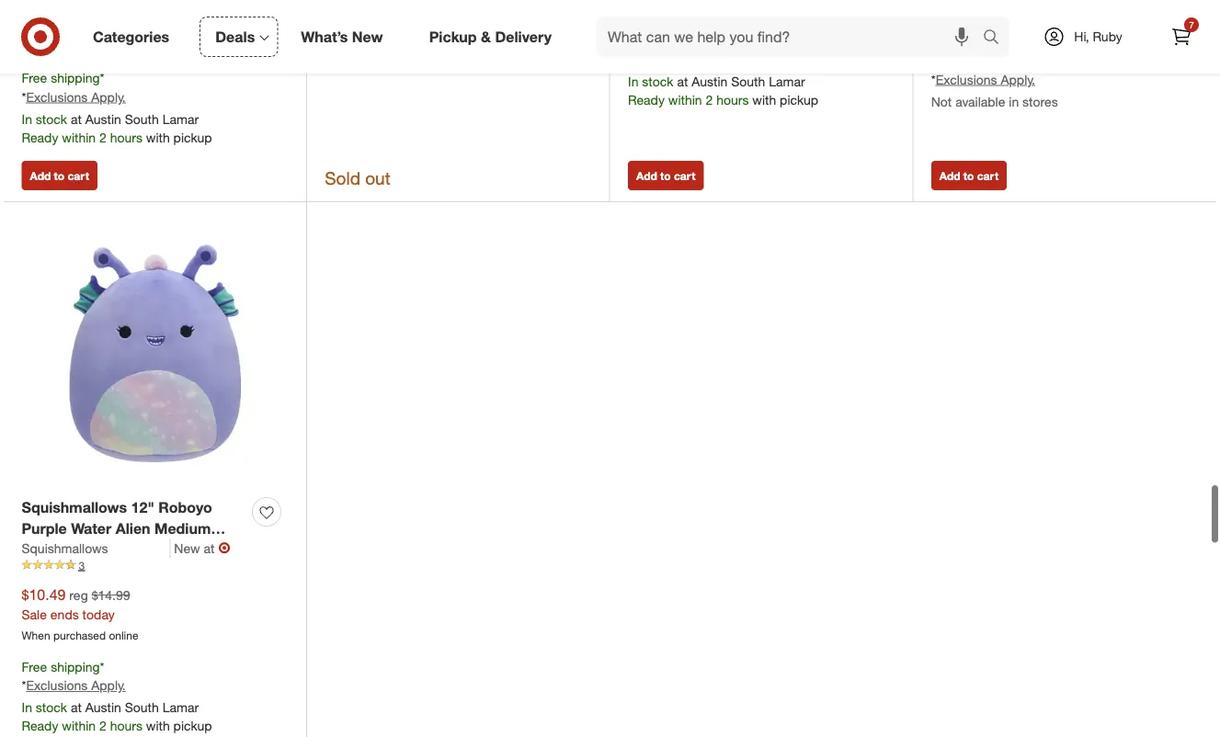 Task type: describe. For each thing, give the bounding box(es) containing it.
exclusions inside only ships with $35 orders free shipping * * exclusions apply. in stock at  austin south lamar ready within 2 hours with pickup
[[26, 89, 88, 105]]

squishmallows for squishmallows 12" roboyo purple water alien medium plush
[[22, 499, 127, 517]]

plush
[[22, 541, 61, 559]]

stock inside only ships with $35 orders free shipping * * exclusions apply. in stock at  austin south lamar ready within 2 hours with pickup
[[36, 111, 67, 127]]

0 vertical spatial pickup
[[780, 91, 819, 108]]

shipping inside only ships with $35 orders free shipping * * exclusions apply. in stock at  austin south lamar ready within 2 hours with pickup
[[51, 70, 100, 86]]

0 vertical spatial ready
[[628, 91, 665, 108]]

categories link
[[77, 17, 192, 57]]

medium
[[155, 520, 211, 538]]

shipping inside only ships with $35 orders free shipping * * exclusions apply. not available in stores
[[961, 52, 1010, 68]]

free inside only ships with $35 orders free shipping * * exclusions apply. not available in stores
[[932, 52, 957, 68]]

What can we help you find? suggestions appear below search field
[[597, 17, 988, 57]]

exclusions inside only ships with $35 orders free shipping * * exclusions apply. not available in stores
[[936, 71, 998, 87]]

2 vertical spatial ready
[[22, 719, 58, 735]]

hi, ruby
[[1075, 29, 1123, 45]]

cart for in
[[68, 169, 89, 183]]

0 vertical spatial south
[[732, 73, 766, 89]]

0 vertical spatial austin
[[692, 73, 728, 89]]

orders for austin
[[121, 52, 153, 66]]

2 add to cart from the left
[[637, 169, 696, 183]]

purple
[[22, 520, 67, 538]]

deals
[[215, 28, 255, 46]]

only for in
[[22, 52, 44, 66]]

with inside only ships with $35 orders free shipping * * exclusions apply. not available in stores
[[986, 35, 1007, 48]]

available
[[956, 93, 1006, 110]]

stores
[[1023, 93, 1059, 110]]

today
[[82, 607, 115, 623]]

2 vertical spatial lamar
[[162, 700, 199, 716]]

0 vertical spatial stock
[[642, 73, 674, 89]]

3 link
[[22, 558, 288, 574]]

water
[[71, 520, 112, 538]]

online inside '$10.49 reg $14.99 sale ends today when purchased online'
[[109, 629, 138, 643]]

$14.99
[[92, 588, 130, 604]]

0 vertical spatial purchased
[[963, 3, 1016, 16]]

3
[[79, 559, 85, 573]]

2 vertical spatial pickup
[[174, 719, 212, 735]]

2 to from the left
[[661, 169, 671, 183]]

2 add to cart button from the left
[[628, 161, 704, 190]]

to for not
[[964, 169, 975, 183]]

1 horizontal spatial free shipping * * exclusions apply. in stock at  austin south lamar ready within 2 hours with pickup
[[628, 32, 819, 108]]

in inside only ships with $35 orders free shipping * * exclusions apply. in stock at  austin south lamar ready within 2 hours with pickup
[[22, 111, 32, 127]]

2 vertical spatial within
[[62, 719, 96, 735]]

7 link
[[1162, 17, 1202, 57]]

new inside what's new 'link'
[[352, 28, 383, 46]]

$35 for stores
[[1010, 35, 1028, 48]]

0 vertical spatial 2
[[706, 91, 713, 108]]

to for in
[[54, 169, 65, 183]]

add for not
[[940, 169, 961, 183]]

ends
[[50, 607, 79, 623]]

when inside '$10.49 reg $14.99 sale ends today when purchased online'
[[22, 629, 50, 643]]

2 vertical spatial austin
[[85, 700, 121, 716]]

within inside only ships with $35 orders free shipping * * exclusions apply. in stock at  austin south lamar ready within 2 hours with pickup
[[62, 129, 96, 145]]

0 horizontal spatial free shipping * * exclusions apply. in stock at  austin south lamar ready within 2 hours with pickup
[[22, 659, 212, 735]]

sold
[[325, 167, 361, 189]]

pickup & delivery
[[429, 28, 552, 46]]

add to cart button for not
[[932, 161, 1007, 190]]

2 vertical spatial in
[[22, 700, 32, 716]]



Task type: locate. For each thing, give the bounding box(es) containing it.
at
[[677, 73, 688, 89], [71, 111, 82, 127], [204, 540, 215, 557], [71, 700, 82, 716]]

free shipping * * exclusions apply. in stock at  austin south lamar ready within 2 hours with pickup
[[628, 32, 819, 108], [22, 659, 212, 735]]

1 vertical spatial purchased
[[53, 20, 106, 34]]

purchased
[[963, 3, 1016, 16], [53, 20, 106, 34], [53, 629, 106, 643]]

categories
[[93, 28, 169, 46]]

add to cart button for in
[[22, 161, 97, 190]]

pickup & delivery link
[[414, 17, 575, 57]]

1 vertical spatial only
[[22, 52, 44, 66]]

squishmallows for squishmallows
[[22, 540, 108, 557]]

1 vertical spatial orders
[[121, 52, 153, 66]]

1 vertical spatial south
[[125, 111, 159, 127]]

0 vertical spatial $35
[[1010, 35, 1028, 48]]

0 horizontal spatial when purchased online
[[22, 20, 138, 34]]

what's new
[[301, 28, 383, 46]]

exclusions apply. link
[[633, 51, 733, 67], [936, 71, 1036, 87], [26, 89, 126, 105], [26, 678, 126, 694]]

2 squishmallows from the top
[[22, 540, 108, 557]]

1 horizontal spatial to
[[661, 169, 671, 183]]

hi,
[[1075, 29, 1090, 45]]

1 vertical spatial in
[[22, 111, 32, 127]]

at inside only ships with $35 orders free shipping * * exclusions apply. in stock at  austin south lamar ready within 2 hours with pickup
[[71, 111, 82, 127]]

2 cart from the left
[[674, 169, 696, 183]]

pickup
[[780, 91, 819, 108], [174, 129, 212, 145], [174, 719, 212, 735]]

2 vertical spatial south
[[125, 700, 159, 716]]

what's new link
[[285, 17, 406, 57]]

delivery
[[495, 28, 552, 46]]

2 horizontal spatial to
[[964, 169, 975, 183]]

0 horizontal spatial add to cart
[[30, 169, 89, 183]]

when purchased online up search
[[932, 3, 1049, 16]]

2 horizontal spatial add to cart button
[[932, 161, 1007, 190]]

$35 down categories
[[100, 52, 118, 66]]

$35 inside only ships with $35 orders free shipping * * exclusions apply. in stock at  austin south lamar ready within 2 hours with pickup
[[100, 52, 118, 66]]

add
[[30, 169, 51, 183], [637, 169, 658, 183], [940, 169, 961, 183]]

0 vertical spatial new
[[352, 28, 383, 46]]

1 vertical spatial online
[[109, 20, 138, 34]]

with
[[986, 35, 1007, 48], [76, 52, 97, 66], [753, 91, 777, 108], [146, 129, 170, 145], [146, 719, 170, 735]]

new at ¬
[[174, 540, 230, 558]]

¬
[[218, 540, 230, 558]]

within
[[669, 91, 702, 108], [62, 129, 96, 145], [62, 719, 96, 735]]

lamar inside only ships with $35 orders free shipping * * exclusions apply. in stock at  austin south lamar ready within 2 hours with pickup
[[162, 111, 199, 127]]

*
[[707, 32, 711, 48], [628, 51, 633, 67], [1010, 52, 1014, 68], [100, 70, 104, 86], [932, 71, 936, 87], [22, 89, 26, 105], [100, 659, 104, 675], [22, 678, 26, 694]]

orders for stores
[[1031, 35, 1063, 48]]

3 add from the left
[[940, 169, 961, 183]]

ships for stock
[[47, 52, 73, 66]]

lamar
[[769, 73, 805, 89], [162, 111, 199, 127], [162, 700, 199, 716]]

ready inside only ships with $35 orders free shipping * * exclusions apply. in stock at  austin south lamar ready within 2 hours with pickup
[[22, 129, 58, 145]]

1 vertical spatial stock
[[36, 111, 67, 127]]

2 vertical spatial when
[[22, 629, 50, 643]]

0 horizontal spatial add
[[30, 169, 51, 183]]

1 vertical spatial new
[[174, 540, 200, 557]]

to
[[54, 169, 65, 183], [661, 169, 671, 183], [964, 169, 975, 183]]

1 horizontal spatial new
[[352, 28, 383, 46]]

ships left categories link
[[47, 52, 73, 66]]

sold out
[[325, 167, 391, 189]]

0 vertical spatial within
[[669, 91, 702, 108]]

ships
[[957, 35, 983, 48], [47, 52, 73, 66]]

ruby
[[1093, 29, 1123, 45]]

add to cart for not
[[940, 169, 999, 183]]

0 vertical spatial hours
[[717, 91, 749, 108]]

$35 inside only ships with $35 orders free shipping * * exclusions apply. not available in stores
[[1010, 35, 1028, 48]]

1 horizontal spatial $35
[[1010, 35, 1028, 48]]

roboyo
[[158, 499, 212, 517]]

only inside only ships with $35 orders free shipping * * exclusions apply. not available in stores
[[932, 35, 954, 48]]

3 add to cart button from the left
[[932, 161, 1007, 190]]

squishmallows 12" roboyo purple water alien medium plush image
[[22, 220, 288, 487], [22, 220, 288, 487]]

apply. inside only ships with $35 orders free shipping * * exclusions apply. in stock at  austin south lamar ready within 2 hours with pickup
[[91, 89, 126, 105]]

2 vertical spatial purchased
[[53, 629, 106, 643]]

0 horizontal spatial only
[[22, 52, 44, 66]]

$10.49 reg $14.99 sale ends today when purchased online
[[22, 586, 138, 643]]

squishmallows 12" roboyo purple water alien medium plush link
[[22, 498, 245, 559]]

only inside only ships with $35 orders free shipping * * exclusions apply. in stock at  austin south lamar ready within 2 hours with pickup
[[22, 52, 44, 66]]

1 horizontal spatial orders
[[1031, 35, 1063, 48]]

south inside only ships with $35 orders free shipping * * exclusions apply. in stock at  austin south lamar ready within 2 hours with pickup
[[125, 111, 159, 127]]

1 vertical spatial pickup
[[174, 129, 212, 145]]

0 vertical spatial free shipping * * exclusions apply. in stock at  austin south lamar ready within 2 hours with pickup
[[628, 32, 819, 108]]

$10.49
[[22, 586, 66, 604]]

1 vertical spatial lamar
[[162, 111, 199, 127]]

purchased down 'ends'
[[53, 629, 106, 643]]

2 vertical spatial online
[[109, 629, 138, 643]]

0 horizontal spatial ships
[[47, 52, 73, 66]]

free inside only ships with $35 orders free shipping * * exclusions apply. in stock at  austin south lamar ready within 2 hours with pickup
[[22, 70, 47, 86]]

12"
[[131, 499, 154, 517]]

online
[[1019, 3, 1049, 16], [109, 20, 138, 34], [109, 629, 138, 643]]

only ships with $35 orders free shipping * * exclusions apply. not available in stores
[[932, 35, 1063, 110]]

0 vertical spatial when purchased online
[[932, 3, 1049, 16]]

1 horizontal spatial only
[[932, 35, 954, 48]]

1 vertical spatial when purchased online
[[22, 20, 138, 34]]

purchased up only ships with $35 orders free shipping * * exclusions apply. in stock at  austin south lamar ready within 2 hours with pickup
[[53, 20, 106, 34]]

1 vertical spatial squishmallows
[[22, 540, 108, 557]]

orders inside only ships with $35 orders free shipping * * exclusions apply. in stock at  austin south lamar ready within 2 hours with pickup
[[121, 52, 153, 66]]

2 horizontal spatial cart
[[978, 169, 999, 183]]

2 vertical spatial 2
[[99, 719, 107, 735]]

add for in
[[30, 169, 51, 183]]

add to cart button
[[22, 161, 97, 190], [628, 161, 704, 190], [932, 161, 1007, 190]]

in
[[1009, 93, 1019, 110]]

alien
[[116, 520, 151, 538]]

3 add to cart from the left
[[940, 169, 999, 183]]

2 add from the left
[[637, 169, 658, 183]]

0 vertical spatial lamar
[[769, 73, 805, 89]]

search
[[975, 30, 1019, 47]]

add to cart for in
[[30, 169, 89, 183]]

squishmallows
[[22, 499, 127, 517], [22, 540, 108, 557]]

1 to from the left
[[54, 169, 65, 183]]

1 horizontal spatial add
[[637, 169, 658, 183]]

in
[[628, 73, 639, 89], [22, 111, 32, 127], [22, 700, 32, 716]]

1 vertical spatial ships
[[47, 52, 73, 66]]

only
[[932, 35, 954, 48], [22, 52, 44, 66]]

0 vertical spatial online
[[1019, 3, 1049, 16]]

0 vertical spatial orders
[[1031, 35, 1063, 48]]

south
[[732, 73, 766, 89], [125, 111, 159, 127], [125, 700, 159, 716]]

not
[[932, 93, 952, 110]]

reg
[[69, 588, 88, 604]]

hours
[[717, 91, 749, 108], [110, 129, 143, 145], [110, 719, 143, 735]]

sale
[[22, 607, 47, 623]]

$35 up in
[[1010, 35, 1028, 48]]

shipping
[[657, 32, 707, 48], [961, 52, 1010, 68], [51, 70, 100, 86], [51, 659, 100, 675]]

1 vertical spatial austin
[[85, 111, 121, 127]]

deals link
[[200, 17, 278, 57]]

pickup
[[429, 28, 477, 46]]

0 horizontal spatial cart
[[68, 169, 89, 183]]

1 cart from the left
[[68, 169, 89, 183]]

exclusions
[[633, 51, 694, 67], [936, 71, 998, 87], [26, 89, 88, 105], [26, 678, 88, 694]]

3 to from the left
[[964, 169, 975, 183]]

0 vertical spatial squishmallows
[[22, 499, 127, 517]]

what's
[[301, 28, 348, 46]]

orders inside only ships with $35 orders free shipping * * exclusions apply. not available in stores
[[1031, 35, 1063, 48]]

1 vertical spatial ready
[[22, 129, 58, 145]]

1 add to cart from the left
[[30, 169, 89, 183]]

1 horizontal spatial add to cart button
[[628, 161, 704, 190]]

at inside new at ¬
[[204, 540, 215, 557]]

0 horizontal spatial orders
[[121, 52, 153, 66]]

2 vertical spatial stock
[[36, 700, 67, 716]]

stock
[[642, 73, 674, 89], [36, 111, 67, 127], [36, 700, 67, 716]]

1 add from the left
[[30, 169, 51, 183]]

2 horizontal spatial add
[[940, 169, 961, 183]]

orders left hi,
[[1031, 35, 1063, 48]]

cart for not
[[978, 169, 999, 183]]

7
[[1190, 19, 1195, 30]]

new down medium
[[174, 540, 200, 557]]

purchased up search
[[963, 3, 1016, 16]]

online up search
[[1019, 3, 1049, 16]]

2
[[706, 91, 713, 108], [99, 129, 107, 145], [99, 719, 107, 735]]

hours inside only ships with $35 orders free shipping * * exclusions apply. in stock at  austin south lamar ready within 2 hours with pickup
[[110, 129, 143, 145]]

sold out element
[[325, 166, 391, 190]]

1 add to cart button from the left
[[22, 161, 97, 190]]

new
[[352, 28, 383, 46], [174, 540, 200, 557]]

0 horizontal spatial to
[[54, 169, 65, 183]]

when purchased online
[[932, 3, 1049, 16], [22, 20, 138, 34]]

ships up available
[[957, 35, 983, 48]]

$35
[[1010, 35, 1028, 48], [100, 52, 118, 66]]

1 vertical spatial hours
[[110, 129, 143, 145]]

2 inside only ships with $35 orders free shipping * * exclusions apply. in stock at  austin south lamar ready within 2 hours with pickup
[[99, 129, 107, 145]]

1 vertical spatial 2
[[99, 129, 107, 145]]

out
[[365, 167, 391, 189]]

cart
[[68, 169, 89, 183], [674, 169, 696, 183], [978, 169, 999, 183]]

ready
[[628, 91, 665, 108], [22, 129, 58, 145], [22, 719, 58, 735]]

pickup inside only ships with $35 orders free shipping * * exclusions apply. in stock at  austin south lamar ready within 2 hours with pickup
[[174, 129, 212, 145]]

new inside new at ¬
[[174, 540, 200, 557]]

purchased inside '$10.49 reg $14.99 sale ends today when purchased online'
[[53, 629, 106, 643]]

ships inside only ships with $35 orders free shipping * * exclusions apply. not available in stores
[[957, 35, 983, 48]]

1 vertical spatial $35
[[100, 52, 118, 66]]

add to cart
[[30, 169, 89, 183], [637, 169, 696, 183], [940, 169, 999, 183]]

ships for available
[[957, 35, 983, 48]]

0 horizontal spatial add to cart button
[[22, 161, 97, 190]]

only ships with $35 orders free shipping * * exclusions apply. in stock at  austin south lamar ready within 2 hours with pickup
[[22, 52, 212, 145]]

when
[[932, 3, 960, 16], [22, 20, 50, 34], [22, 629, 50, 643]]

new right what's at the top left of page
[[352, 28, 383, 46]]

austin
[[692, 73, 728, 89], [85, 111, 121, 127], [85, 700, 121, 716]]

1 vertical spatial within
[[62, 129, 96, 145]]

when purchased online up only ships with $35 orders free shipping * * exclusions apply. in stock at  austin south lamar ready within 2 hours with pickup
[[22, 20, 138, 34]]

only for not
[[932, 35, 954, 48]]

apply.
[[698, 51, 733, 67], [1001, 71, 1036, 87], [91, 89, 126, 105], [91, 678, 126, 694]]

online down today
[[109, 629, 138, 643]]

search button
[[975, 17, 1019, 61]]

1 vertical spatial free shipping * * exclusions apply. in stock at  austin south lamar ready within 2 hours with pickup
[[22, 659, 212, 735]]

free
[[628, 32, 654, 48], [932, 52, 957, 68], [22, 70, 47, 86], [22, 659, 47, 675]]

squishmallows inside squishmallows 12" roboyo purple water alien medium plush
[[22, 499, 127, 517]]

apply. inside only ships with $35 orders free shipping * * exclusions apply. not available in stores
[[1001, 71, 1036, 87]]

0 horizontal spatial $35
[[100, 52, 118, 66]]

0 vertical spatial in
[[628, 73, 639, 89]]

0 vertical spatial ships
[[957, 35, 983, 48]]

ships inside only ships with $35 orders free shipping * * exclusions apply. in stock at  austin south lamar ready within 2 hours with pickup
[[47, 52, 73, 66]]

0 horizontal spatial new
[[174, 540, 200, 557]]

squishmallows up 3 at the bottom left of the page
[[22, 540, 108, 557]]

1 squishmallows from the top
[[22, 499, 127, 517]]

austin inside only ships with $35 orders free shipping * * exclusions apply. in stock at  austin south lamar ready within 2 hours with pickup
[[85, 111, 121, 127]]

1 horizontal spatial when purchased online
[[932, 3, 1049, 16]]

squishmallows 12" roboyo purple water alien medium plush
[[22, 499, 212, 559]]

2 vertical spatial hours
[[110, 719, 143, 735]]

1 vertical spatial when
[[22, 20, 50, 34]]

orders
[[1031, 35, 1063, 48], [121, 52, 153, 66]]

orders down categories
[[121, 52, 153, 66]]

1 horizontal spatial add to cart
[[637, 169, 696, 183]]

0 vertical spatial when
[[932, 3, 960, 16]]

$35 for austin
[[100, 52, 118, 66]]

1 horizontal spatial ships
[[957, 35, 983, 48]]

&
[[481, 28, 491, 46]]

3 cart from the left
[[978, 169, 999, 183]]

1 horizontal spatial cart
[[674, 169, 696, 183]]

online up only ships with $35 orders free shipping * * exclusions apply. in stock at  austin south lamar ready within 2 hours with pickup
[[109, 20, 138, 34]]

squishmallows up water
[[22, 499, 127, 517]]

0 vertical spatial only
[[932, 35, 954, 48]]

squishmallows link
[[22, 540, 171, 558]]

2 horizontal spatial add to cart
[[940, 169, 999, 183]]



Task type: vqa. For each thing, say whether or not it's contained in the screenshot.
In's to
yes



